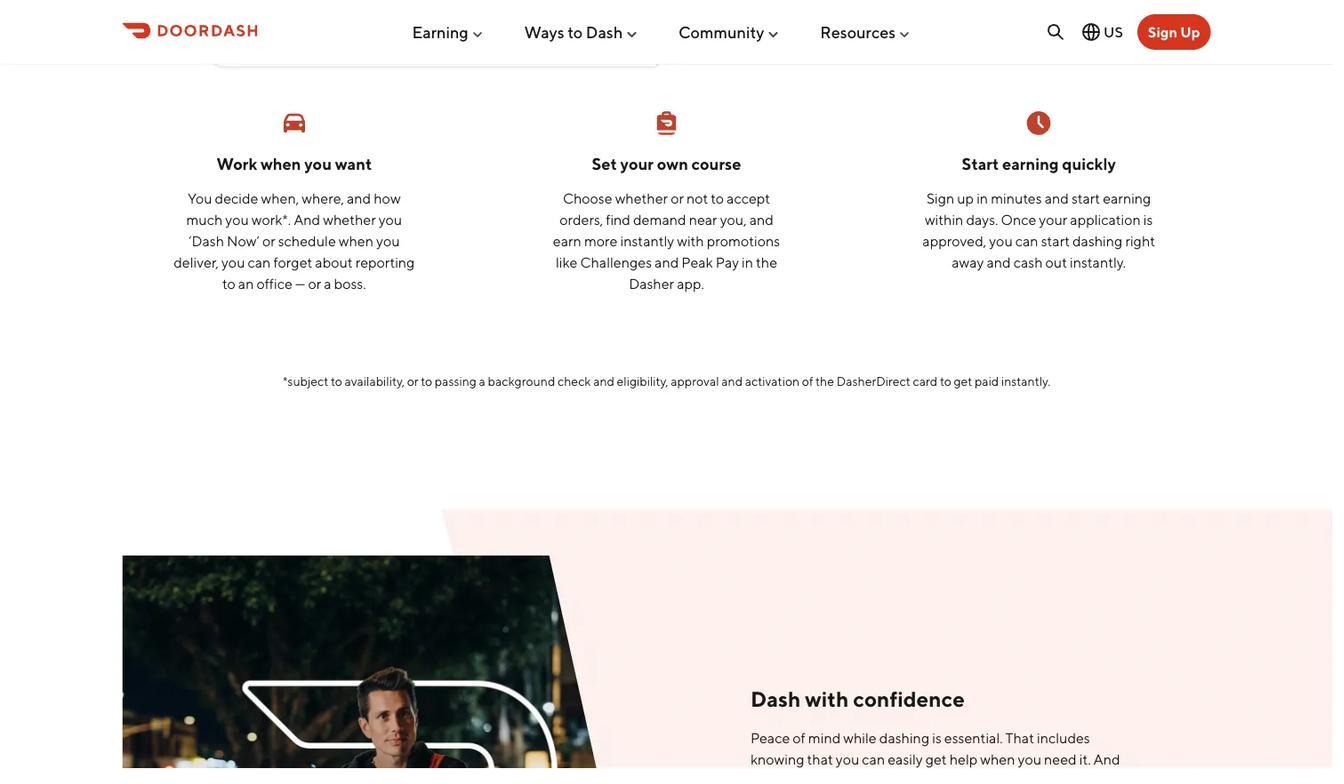 Task type: describe. For each thing, give the bounding box(es) containing it.
peace of mind while dashing is essential. that includes knowing that you can easily get help when you need it. an
[[751, 730, 1122, 770]]

pay
[[716, 254, 740, 271]]

and left cash
[[987, 254, 1011, 271]]

ways to dash link
[[524, 15, 639, 49]]

reporting
[[356, 254, 415, 271]]

how
[[374, 190, 401, 207]]

availability,
[[345, 374, 405, 389]]

to right ways
[[568, 22, 583, 42]]

away
[[952, 254, 985, 271]]

within
[[925, 211, 964, 228]]

is inside sign up in minutes and start earning within days. once your application is approved, you can start dashing right away and cash out instantly.
[[1144, 211, 1154, 228]]

background
[[488, 374, 556, 389]]

resources link
[[821, 15, 912, 49]]

you
[[188, 190, 212, 207]]

and
[[294, 211, 321, 228]]

cash
[[1014, 254, 1043, 271]]

card
[[913, 374, 938, 389]]

mind
[[809, 730, 841, 747]]

approval
[[671, 374, 720, 389]]

to right card
[[940, 374, 952, 389]]

you,
[[720, 211, 747, 228]]

instantly. inside sign up in minutes and start earning within days. once your application is approved, you can start dashing right away and cash out instantly.
[[1070, 254, 1127, 271]]

help
[[950, 751, 978, 768]]

once
[[1001, 211, 1037, 228]]

*subject to availability, or to passing a background check and eligibility, approval and activation of the dasherdirect card to get paid instantly.
[[283, 374, 1051, 389]]

like
[[556, 254, 578, 271]]

—
[[295, 275, 306, 292]]

resources
[[821, 22, 896, 42]]

knowing
[[751, 751, 805, 768]]

that
[[808, 751, 834, 768]]

essential.
[[945, 730, 1003, 747]]

1 vertical spatial start
[[1042, 232, 1070, 249]]

and right check
[[594, 374, 615, 389]]

approved,
[[923, 232, 987, 249]]

and right approval
[[722, 374, 743, 389]]

you inside sign up in minutes and start earning within days. once your application is approved, you can start dashing right away and cash out instantly.
[[990, 232, 1013, 249]]

near
[[689, 211, 718, 228]]

not
[[687, 190, 709, 207]]

start
[[962, 154, 1000, 173]]

now'
[[227, 232, 260, 249]]

right
[[1126, 232, 1156, 249]]

choose whether or not to accept orders, find demand near you, and earn more instantly with promotions like challenges and peak pay in the dasher app.
[[553, 190, 781, 292]]

ways
[[524, 22, 565, 42]]

1 horizontal spatial with
[[805, 687, 849, 712]]

and up dasher
[[655, 254, 679, 271]]

the inside 'choose whether or not to accept orders, find demand near you, and earn more instantly with promotions like challenges and peak pay in the dasher app.'
[[756, 254, 778, 271]]

and down the start earning quickly
[[1045, 190, 1069, 207]]

activation
[[745, 374, 800, 389]]

you down 'decide'
[[225, 211, 249, 228]]

can inside peace of mind while dashing is essential. that includes knowing that you can easily get help when you need it. an
[[863, 751, 886, 768]]

dasherdirect
[[837, 374, 911, 389]]

1 horizontal spatial the
[[816, 374, 835, 389]]

dashing inside peace of mind while dashing is essential. that includes knowing that you can easily get help when you need it. an
[[880, 730, 930, 747]]

app.
[[677, 275, 705, 292]]

'dash
[[189, 232, 224, 249]]

to left passing
[[421, 374, 433, 389]]

want
[[335, 154, 372, 173]]

your inside sign up in minutes and start earning within days. once your application is approved, you can start dashing right away and cash out instantly.
[[1040, 211, 1068, 228]]

instantly
[[621, 232, 675, 249]]

community
[[679, 22, 765, 42]]

peak
[[682, 254, 713, 271]]

up
[[958, 190, 974, 207]]

work*.
[[252, 211, 291, 228]]

set
[[592, 154, 617, 173]]

about
[[315, 254, 353, 271]]

dash with confidence
[[751, 687, 965, 712]]

choose
[[563, 190, 613, 207]]

deliver,
[[174, 254, 219, 271]]

or right "availability,"
[[407, 374, 419, 389]]

accept
[[727, 190, 771, 207]]

days.
[[967, 211, 999, 228]]

much
[[186, 211, 223, 228]]

orders,
[[560, 211, 604, 228]]

office
[[257, 275, 293, 292]]

1 vertical spatial a
[[479, 374, 486, 389]]

it.
[[1080, 751, 1091, 768]]

course
[[692, 154, 742, 173]]

is inside peace of mind while dashing is essential. that includes knowing that you can easily get help when you need it. an
[[933, 730, 942, 747]]

while
[[844, 730, 877, 747]]

you decide when, where, and how much you work*. and whether you 'dash now' or schedule when you deliver, you can forget about reporting to an office — or a boss.
[[174, 190, 415, 292]]

when for peace
[[981, 751, 1016, 768]]

minutes
[[991, 190, 1043, 207]]

work when you want
[[217, 154, 372, 173]]

sign for sign up in minutes and start earning within days. once your application is approved, you can start dashing right away and cash out instantly.
[[927, 190, 955, 207]]

1 vertical spatial instantly.
[[1002, 374, 1051, 389]]



Task type: vqa. For each thing, say whether or not it's contained in the screenshot.
The *Subject
yes



Task type: locate. For each thing, give the bounding box(es) containing it.
1 horizontal spatial dash
[[751, 687, 801, 712]]

0 horizontal spatial when
[[261, 154, 301, 173]]

sign left the up
[[1149, 24, 1178, 40]]

whether inside 'choose whether or not to accept orders, find demand near you, and earn more instantly with promotions like challenges and peak pay in the dasher app.'
[[615, 190, 668, 207]]

is up right
[[1144, 211, 1154, 228]]

a inside you decide when, where, and how much you work*. and whether you 'dash now' or schedule when you deliver, you can forget about reporting to an office — or a boss.
[[324, 275, 332, 292]]

and down accept
[[750, 211, 774, 228]]

decide
[[215, 190, 259, 207]]

order hotbag fill image
[[653, 109, 681, 138]]

of right activation
[[802, 374, 814, 389]]

1 horizontal spatial can
[[863, 751, 886, 768]]

dash
[[586, 22, 623, 42], [751, 687, 801, 712]]

the
[[756, 254, 778, 271], [816, 374, 835, 389]]

0 horizontal spatial with
[[677, 232, 704, 249]]

2 horizontal spatial can
[[1016, 232, 1039, 249]]

when up "about"
[[339, 232, 374, 249]]

that
[[1006, 730, 1035, 747]]

dash right ways
[[586, 22, 623, 42]]

can inside you decide when, where, and how much you work*. and whether you 'dash now' or schedule when you deliver, you can forget about reporting to an office — or a boss.
[[248, 254, 271, 271]]

1 vertical spatial earning
[[1104, 190, 1152, 207]]

0 horizontal spatial dashing
[[880, 730, 930, 747]]

0 horizontal spatial in
[[742, 254, 754, 271]]

0 vertical spatial instantly.
[[1070, 254, 1127, 271]]

globe line image
[[1081, 21, 1103, 43]]

you down while
[[836, 751, 860, 768]]

passing
[[435, 374, 477, 389]]

quickly
[[1063, 154, 1117, 173]]

when
[[261, 154, 301, 173], [339, 232, 374, 249], [981, 751, 1016, 768]]

sign
[[1149, 24, 1178, 40], [927, 190, 955, 207]]

earning inside sign up in minutes and start earning within days. once your application is approved, you can start dashing right away and cash out instantly.
[[1104, 190, 1152, 207]]

0 horizontal spatial instantly.
[[1002, 374, 1051, 389]]

to left an
[[223, 275, 236, 292]]

0 vertical spatial a
[[324, 275, 332, 292]]

earning up "minutes" on the right top
[[1003, 154, 1060, 173]]

start up application
[[1072, 190, 1101, 207]]

0 vertical spatial dash
[[586, 22, 623, 42]]

1 vertical spatial sign
[[927, 190, 955, 207]]

or right —
[[308, 275, 321, 292]]

the left dasherdirect
[[816, 374, 835, 389]]

sign inside button
[[1149, 24, 1178, 40]]

sign for sign up
[[1149, 24, 1178, 40]]

a down "about"
[[324, 275, 332, 292]]

you up where,
[[305, 154, 332, 173]]

when for you
[[339, 232, 374, 249]]

0 vertical spatial your
[[621, 154, 654, 173]]

2 horizontal spatial when
[[981, 751, 1016, 768]]

to inside 'choose whether or not to accept orders, find demand near you, and earn more instantly with promotions like challenges and peak pay in the dasher app.'
[[711, 190, 724, 207]]

0 horizontal spatial the
[[756, 254, 778, 271]]

you down the once
[[990, 232, 1013, 249]]

when inside peace of mind while dashing is essential. that includes knowing that you can easily get help when you need it. an
[[981, 751, 1016, 768]]

can
[[1016, 232, 1039, 249], [248, 254, 271, 271], [863, 751, 886, 768]]

or down work*.
[[262, 232, 276, 249]]

0 vertical spatial with
[[677, 232, 704, 249]]

dashing down application
[[1073, 232, 1123, 249]]

0 horizontal spatial sign
[[927, 190, 955, 207]]

start up out
[[1042, 232, 1070, 249]]

to inside you decide when, where, and how much you work*. and whether you 'dash now' or schedule when you deliver, you can forget about reporting to an office — or a boss.
[[223, 275, 236, 292]]

challenges
[[581, 254, 652, 271]]

0 vertical spatial whether
[[615, 190, 668, 207]]

can up an
[[248, 254, 271, 271]]

your
[[621, 154, 654, 173], [1040, 211, 1068, 228]]

includes
[[1038, 730, 1091, 747]]

you up reporting
[[376, 232, 400, 249]]

and inside you decide when, where, and how much you work*. and whether you 'dash now' or schedule when you deliver, you can forget about reporting to an office — or a boss.
[[347, 190, 371, 207]]

forget
[[274, 254, 313, 271]]

2 vertical spatial can
[[863, 751, 886, 768]]

own
[[657, 154, 689, 173]]

check
[[558, 374, 591, 389]]

2 vertical spatial when
[[981, 751, 1016, 768]]

vehicle car image
[[280, 109, 309, 138]]

is
[[1144, 211, 1154, 228], [933, 730, 942, 747]]

1 vertical spatial of
[[793, 730, 806, 747]]

whether up demand
[[615, 190, 668, 207]]

up
[[1181, 24, 1201, 40]]

0 horizontal spatial a
[[324, 275, 332, 292]]

dx safedash chuck image
[[122, 556, 656, 770]]

and left "how"
[[347, 190, 371, 207]]

boss.
[[334, 275, 366, 292]]

1 vertical spatial whether
[[323, 211, 376, 228]]

0 horizontal spatial dash
[[586, 22, 623, 42]]

0 vertical spatial of
[[802, 374, 814, 389]]

0 vertical spatial start
[[1072, 190, 1101, 207]]

out
[[1046, 254, 1068, 271]]

of left mind
[[793, 730, 806, 747]]

confidence
[[854, 687, 965, 712]]

dash up peace
[[751, 687, 801, 712]]

with up mind
[[805, 687, 849, 712]]

get left help
[[926, 751, 947, 768]]

0 vertical spatial get
[[954, 374, 973, 389]]

1 horizontal spatial your
[[1040, 211, 1068, 228]]

you down now'
[[222, 254, 245, 271]]

when,
[[261, 190, 299, 207]]

0 horizontal spatial earning
[[1003, 154, 1060, 173]]

1 vertical spatial dashing
[[880, 730, 930, 747]]

1 vertical spatial the
[[816, 374, 835, 389]]

to right *subject
[[331, 374, 342, 389]]

alfonso from davidson, nc image
[[582, 0, 1120, 24]]

0 horizontal spatial is
[[933, 730, 942, 747]]

0 horizontal spatial whether
[[323, 211, 376, 228]]

1 vertical spatial with
[[805, 687, 849, 712]]

0 vertical spatial dashing
[[1073, 232, 1123, 249]]

dashing up "easily"
[[880, 730, 930, 747]]

of inside peace of mind while dashing is essential. that includes knowing that you can easily get help when you need it. an
[[793, 730, 806, 747]]

1 horizontal spatial in
[[977, 190, 989, 207]]

1 vertical spatial when
[[339, 232, 374, 249]]

paid
[[975, 374, 1000, 389]]

earning
[[1003, 154, 1060, 173], [1104, 190, 1152, 207]]

in inside 'choose whether or not to accept orders, find demand near you, and earn more instantly with promotions like challenges and peak pay in the dasher app.'
[[742, 254, 754, 271]]

0 horizontal spatial can
[[248, 254, 271, 271]]

to right "not" at the right of the page
[[711, 190, 724, 207]]

a right passing
[[479, 374, 486, 389]]

can down while
[[863, 751, 886, 768]]

set your own course
[[592, 154, 742, 173]]

peace
[[751, 730, 790, 747]]

0 vertical spatial when
[[261, 154, 301, 173]]

promotions
[[707, 232, 781, 249]]

with up peak in the top of the page
[[677, 232, 704, 249]]

*subject
[[283, 374, 329, 389]]

need
[[1045, 751, 1077, 768]]

or inside 'choose whether or not to accept orders, find demand near you, and earn more instantly with promotions like challenges and peak pay in the dasher app.'
[[671, 190, 684, 207]]

or left "not" at the right of the page
[[671, 190, 684, 207]]

easily
[[888, 751, 923, 768]]

0 vertical spatial is
[[1144, 211, 1154, 228]]

eligibility,
[[617, 374, 669, 389]]

when down that
[[981, 751, 1016, 768]]

0 vertical spatial the
[[756, 254, 778, 271]]

work
[[217, 154, 257, 173]]

community link
[[679, 15, 781, 49]]

1 horizontal spatial when
[[339, 232, 374, 249]]

1 horizontal spatial earning
[[1104, 190, 1152, 207]]

the down promotions
[[756, 254, 778, 271]]

0 horizontal spatial your
[[621, 154, 654, 173]]

application
[[1071, 211, 1141, 228]]

1 horizontal spatial is
[[1144, 211, 1154, 228]]

when up the when, in the left of the page
[[261, 154, 301, 173]]

you down that
[[1018, 751, 1042, 768]]

1 vertical spatial in
[[742, 254, 754, 271]]

with
[[677, 232, 704, 249], [805, 687, 849, 712]]

you
[[305, 154, 332, 173], [225, 211, 249, 228], [379, 211, 402, 228], [376, 232, 400, 249], [990, 232, 1013, 249], [222, 254, 245, 271], [836, 751, 860, 768], [1018, 751, 1042, 768]]

1 horizontal spatial whether
[[615, 190, 668, 207]]

schedule
[[278, 232, 336, 249]]

1 horizontal spatial get
[[954, 374, 973, 389]]

demand
[[634, 211, 687, 228]]

sign up
[[1149, 24, 1201, 40]]

sign up in minutes and start earning within days. once your application is approved, you can start dashing right away and cash out instantly.
[[923, 190, 1156, 271]]

instantly. right paid
[[1002, 374, 1051, 389]]

dashing inside sign up in minutes and start earning within days. once your application is approved, you can start dashing right away and cash out instantly.
[[1073, 232, 1123, 249]]

1 horizontal spatial a
[[479, 374, 486, 389]]

your right the once
[[1040, 211, 1068, 228]]

can up cash
[[1016, 232, 1039, 249]]

1 vertical spatial dash
[[751, 687, 801, 712]]

with inside 'choose whether or not to accept orders, find demand near you, and earn more instantly with promotions like challenges and peak pay in the dasher app.'
[[677, 232, 704, 249]]

0 vertical spatial in
[[977, 190, 989, 207]]

start earning quickly
[[962, 154, 1117, 173]]

1 vertical spatial get
[[926, 751, 947, 768]]

your right set
[[621, 154, 654, 173]]

a
[[324, 275, 332, 292], [479, 374, 486, 389]]

1 horizontal spatial sign
[[1149, 24, 1178, 40]]

sign up button
[[1138, 14, 1212, 50]]

an
[[238, 275, 254, 292]]

of
[[802, 374, 814, 389], [793, 730, 806, 747]]

us
[[1104, 24, 1124, 40]]

whether
[[615, 190, 668, 207], [323, 211, 376, 228]]

where,
[[302, 190, 344, 207]]

dasher
[[629, 275, 675, 292]]

get inside peace of mind while dashing is essential. that includes knowing that you can easily get help when you need it. an
[[926, 751, 947, 768]]

earning up application
[[1104, 190, 1152, 207]]

1 horizontal spatial dashing
[[1073, 232, 1123, 249]]

in right pay
[[742, 254, 754, 271]]

in right up
[[977, 190, 989, 207]]

0 horizontal spatial start
[[1042, 232, 1070, 249]]

1 horizontal spatial start
[[1072, 190, 1101, 207]]

instantly. right out
[[1070, 254, 1127, 271]]

earning link
[[412, 15, 485, 49]]

1 vertical spatial can
[[248, 254, 271, 271]]

ways to dash
[[524, 22, 623, 42]]

1 horizontal spatial instantly.
[[1070, 254, 1127, 271]]

1 vertical spatial your
[[1040, 211, 1068, 228]]

more
[[585, 232, 618, 249]]

whether inside you decide when, where, and how much you work*. and whether you 'dash now' or schedule when you deliver, you can forget about reporting to an office — or a boss.
[[323, 211, 376, 228]]

can inside sign up in minutes and start earning within days. once your application is approved, you can start dashing right away and cash out instantly.
[[1016, 232, 1039, 249]]

time fill image
[[1025, 109, 1054, 138]]

instantly.
[[1070, 254, 1127, 271], [1002, 374, 1051, 389]]

in inside sign up in minutes and start earning within days. once your application is approved, you can start dashing right away and cash out instantly.
[[977, 190, 989, 207]]

0 horizontal spatial get
[[926, 751, 947, 768]]

you down "how"
[[379, 211, 402, 228]]

1 vertical spatial is
[[933, 730, 942, 747]]

0 vertical spatial can
[[1016, 232, 1039, 249]]

dashing
[[1073, 232, 1123, 249], [880, 730, 930, 747]]

sign inside sign up in minutes and start earning within days. once your application is approved, you can start dashing right away and cash out instantly.
[[927, 190, 955, 207]]

0 vertical spatial earning
[[1003, 154, 1060, 173]]

earn
[[553, 232, 582, 249]]

sign up within
[[927, 190, 955, 207]]

or
[[671, 190, 684, 207], [262, 232, 276, 249], [308, 275, 321, 292], [407, 374, 419, 389]]

earning
[[412, 22, 469, 42]]

whether down where,
[[323, 211, 376, 228]]

find
[[606, 211, 631, 228]]

is left essential.
[[933, 730, 942, 747]]

0 vertical spatial sign
[[1149, 24, 1178, 40]]

and
[[347, 190, 371, 207], [1045, 190, 1069, 207], [750, 211, 774, 228], [655, 254, 679, 271], [987, 254, 1011, 271], [594, 374, 615, 389], [722, 374, 743, 389]]

when inside you decide when, where, and how much you work*. and whether you 'dash now' or schedule when you deliver, you can forget about reporting to an office — or a boss.
[[339, 232, 374, 249]]

get left paid
[[954, 374, 973, 389]]



